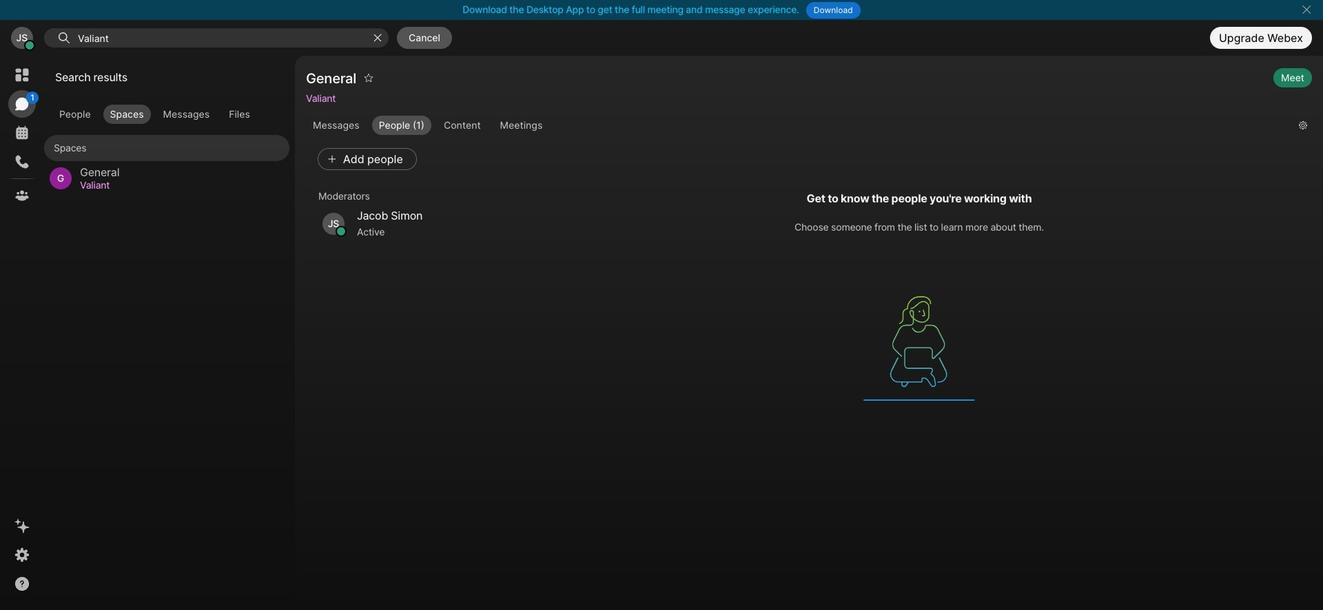 Task type: locate. For each thing, give the bounding box(es) containing it.
general list item
[[44, 161, 289, 196]]

cancel_16 image
[[1301, 4, 1312, 15]]

webex tab list
[[8, 61, 39, 210]]

navigation
[[0, 56, 44, 611]]

group
[[44, 105, 289, 124], [306, 116, 1288, 135]]

list
[[44, 130, 289, 196]]

active element
[[357, 224, 513, 240]]

Search search field
[[77, 29, 367, 47]]

valiant element
[[80, 178, 273, 193]]

1 horizontal spatial group
[[306, 116, 1288, 135]]



Task type: describe. For each thing, give the bounding box(es) containing it.
jacob simonactive list item
[[312, 206, 524, 242]]

0 horizontal spatial group
[[44, 105, 289, 124]]



Task type: vqa. For each thing, say whether or not it's contained in the screenshot.
text field
no



